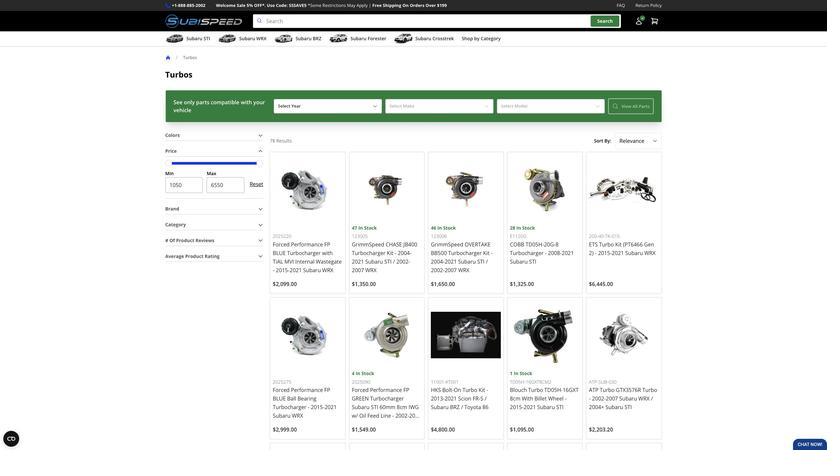 Task type: locate. For each thing, give the bounding box(es) containing it.
$1,650.00
[[431, 281, 455, 288]]

1 horizontal spatial with
[[322, 250, 333, 257]]

performance up bearing at left bottom
[[291, 387, 323, 394]]

0 horizontal spatial with
[[241, 99, 252, 106]]

wrx inside ets turbo kit (pt6466 gen 2) - 2015-2021 subaru wrx
[[645, 250, 656, 257]]

0 vertical spatial blue
[[273, 250, 286, 257]]

turbo down tk-
[[599, 241, 614, 248]]

apply
[[357, 2, 368, 8]]

brz
[[313, 35, 321, 42], [450, 404, 460, 411]]

sti inside 28 in stock e1120g cobb td05h-20g-8 turbocharger - 2008-2021 subaru sti
[[529, 258, 536, 266]]

fp inside forced performance fp blue turbocharger with tial mvi internal wastegate - 2015-2021 subaru wrx
[[324, 241, 330, 248]]

turbos down subaru sti dropdown button
[[183, 54, 197, 60]]

cobb td05h-20g-8 turbocharger - 2008-2021 subaru sti image
[[510, 155, 580, 225]]

brz inside dropdown button
[[313, 35, 321, 42]]

stock up '2025090' on the left bottom of page
[[362, 371, 374, 377]]

1 grimmspeed from the left
[[352, 241, 384, 248]]

fp inside 4 in stock 2025090 forced performance fp green turbocharger subaru sti 60mm 8cm iwg w/ oil feed line - 2002-2007 subaru wrx / 2004+ subaru sti
[[403, 387, 409, 394]]

in inside 28 in stock e1120g cobb td05h-20g-8 turbocharger - 2008-2021 subaru sti
[[517, 225, 521, 231]]

0 vertical spatial brz
[[313, 35, 321, 42]]

in right 4
[[356, 371, 360, 377]]

2004+ inside atp-sub-030 atp turbo gtx3576r turbo - 2002-2007 subaru wrx / 2004+ subaru sti
[[589, 404, 604, 411]]

wrx down the ball
[[292, 413, 303, 420]]

by:
[[605, 138, 611, 144]]

2007 inside atp-sub-030 atp turbo gtx3576r turbo - 2002-2007 subaru wrx / 2004+ subaru sti
[[606, 395, 618, 403]]

0 horizontal spatial 2004-
[[398, 250, 412, 257]]

in right 1
[[514, 371, 519, 377]]

stock inside 46 in stock 123006 grimmspeed overtake bb500 turbocharger kit - 2004-2021 subaru sti / 2002-2007 wrx
[[443, 225, 456, 231]]

button image
[[635, 17, 643, 25]]

2004+ down line
[[387, 421, 402, 428]]

turbocharger down 123005
[[352, 250, 386, 257]]

86
[[483, 404, 489, 411]]

by
[[474, 35, 480, 42]]

turbo inside 11001-kt001 hks bolt-on turbo kit - 2013-2021 scion fr-s / subaru brz / toyota 86
[[463, 387, 477, 394]]

search
[[597, 18, 613, 24]]

brz down scion
[[450, 404, 460, 411]]

2002- inside 4 in stock 2025090 forced performance fp green turbocharger subaru sti 60mm 8cm iwg w/ oil feed line - 2002-2007 subaru wrx / 2004+ subaru sti
[[396, 413, 409, 420]]

turbocharger inside 47 in stock 123005 grimmspeed chase jb400 turbocharger kit - 2004- 2021 subaru sti / 2002- 2007 wrx
[[352, 250, 386, 257]]

$1,095.00
[[510, 426, 534, 434]]

0 vertical spatial 8cm
[[510, 395, 521, 403]]

turbo up scion
[[463, 387, 477, 394]]

0 vertical spatial td05h-
[[526, 241, 544, 248]]

stock up e1120g
[[522, 225, 535, 231]]

2015- inside 1 in stock td05h-16gxt8cm2 blouch turbo td05h-16gxt 8cm with billet wheel - 2015-2021 subaru sti
[[510, 404, 524, 411]]

wrx left a subaru brz thumbnail image
[[256, 35, 267, 42]]

wrx inside 47 in stock 123005 grimmspeed chase jb400 turbocharger kit - 2004- 2021 subaru sti / 2002- 2007 wrx
[[365, 267, 377, 274]]

2025275 forced performance fp blue ball bearing turbocharger - 2015-2021 subaru wrx
[[273, 379, 337, 420]]

line
[[381, 413, 391, 420]]

minimum slider
[[165, 160, 172, 167]]

2007 inside 4 in stock 2025090 forced performance fp green turbocharger subaru sti 60mm 8cm iwg w/ oil feed line - 2002-2007 subaru wrx / 2004+ subaru sti
[[409, 413, 421, 420]]

results
[[276, 138, 292, 144]]

8cm down blouch
[[510, 395, 521, 403]]

subaru inside dropdown button
[[351, 35, 367, 42]]

1 horizontal spatial 8cm
[[510, 395, 521, 403]]

in inside 46 in stock 123006 grimmspeed overtake bb500 turbocharger kit - 2004-2021 subaru sti / 2002-2007 wrx
[[438, 225, 442, 231]]

on
[[403, 2, 409, 8], [454, 387, 461, 394]]

wrx down overtake
[[458, 267, 469, 274]]

grimmspeed down 123005
[[352, 241, 384, 248]]

2021 inside "2025275 forced performance fp blue ball bearing turbocharger - 2015-2021 subaru wrx"
[[325, 404, 337, 411]]

Select Model button
[[497, 99, 605, 114]]

sti down subispeed logo
[[204, 35, 210, 42]]

2021 inside forced performance fp blue turbocharger with tial mvi internal wastegate - 2015-2021 subaru wrx
[[290, 267, 302, 274]]

stock up "123006"
[[443, 225, 456, 231]]

$2,203.20
[[589, 426, 613, 434]]

with left your at the top left
[[241, 99, 252, 106]]

2021 inside 28 in stock e1120g cobb td05h-20g-8 turbocharger - 2008-2021 subaru sti
[[562, 250, 574, 257]]

kit inside 11001-kt001 hks bolt-on turbo kit - 2013-2021 scion fr-s / subaru brz / toyota 86
[[479, 387, 485, 394]]

toyota
[[464, 404, 481, 411]]

search input field
[[253, 14, 621, 28]]

subaru sti
[[186, 35, 210, 42]]

forced down '2025090' on the left bottom of page
[[352, 387, 369, 394]]

2015- down with
[[510, 404, 524, 411]]

0 vertical spatial turbos
[[183, 54, 197, 60]]

wrx down gtx3576r
[[639, 395, 650, 403]]

1 horizontal spatial 2004-
[[431, 258, 445, 266]]

wrx inside forced performance fp blue turbocharger with tial mvi internal wastegate - 2015-2021 subaru wrx
[[322, 267, 333, 274]]

2007 down iwg
[[409, 413, 421, 420]]

wheel
[[548, 395, 564, 403]]

in right 47
[[358, 225, 363, 231]]

grimmspeed for grimmspeed overtake bb500 turbocharger kit - 2004-2021 subaru sti / 2002-2007 wrx
[[431, 241, 463, 248]]

td05h- right cobb
[[526, 241, 544, 248]]

2007
[[352, 267, 364, 274], [445, 267, 457, 274], [606, 395, 618, 403], [409, 413, 421, 420]]

rating
[[205, 253, 220, 259]]

stock for chase
[[364, 225, 377, 231]]

8cm inside 1 in stock td05h-16gxt8cm2 blouch turbo td05h-16gxt 8cm with billet wheel - 2015-2021 subaru sti
[[510, 395, 521, 403]]

performance inside 4 in stock 2025090 forced performance fp green turbocharger subaru sti 60mm 8cm iwg w/ oil feed line - 2002-2007 subaru wrx / 2004+ subaru sti
[[370, 387, 402, 394]]

atp turbo gtx3576r turbo  - 2002-2007 subaru wrx / 2004+ subaru sti image
[[589, 301, 659, 370]]

8
[[556, 241, 559, 248]]

performance up '60mm'
[[370, 387, 402, 394]]

in inside 4 in stock 2025090 forced performance fp green turbocharger subaru sti 60mm 8cm iwg w/ oil feed line - 2002-2007 subaru wrx / 2004+ subaru sti
[[356, 371, 360, 377]]

product down # of product reviews
[[185, 253, 203, 259]]

1 vertical spatial product
[[185, 253, 203, 259]]

see only parts compatible with your vehicle
[[174, 99, 265, 114]]

subaru inside 1 in stock td05h-16gxt8cm2 blouch turbo td05h-16gxt 8cm with billet wheel - 2015-2021 subaru sti
[[537, 404, 555, 411]]

parts
[[196, 99, 209, 106]]

stock inside 1 in stock td05h-16gxt8cm2 blouch turbo td05h-16gxt 8cm with billet wheel - 2015-2021 subaru sti
[[520, 371, 532, 377]]

sti up the 'feed'
[[371, 404, 378, 411]]

stock inside 4 in stock 2025090 forced performance fp green turbocharger subaru sti 60mm 8cm iwg w/ oil feed line - 2002-2007 subaru wrx / 2004+ subaru sti
[[362, 371, 374, 377]]

wrx down wastegate
[[322, 267, 333, 274]]

brand button
[[165, 204, 263, 214]]

sti
[[204, 35, 210, 42], [384, 258, 392, 266], [477, 258, 485, 266], [529, 258, 536, 266], [371, 404, 378, 411], [556, 404, 564, 411], [625, 404, 632, 411], [352, 430, 359, 437]]

$1,350.00
[[352, 281, 376, 288]]

grimmspeed for grimmspeed chase jb400 turbocharger kit - 2004- 2021 subaru sti / 2002- 2007 wrx
[[352, 241, 384, 248]]

015
[[612, 233, 620, 240]]

1 vertical spatial 2004-
[[431, 258, 445, 266]]

0 vertical spatial with
[[241, 99, 252, 106]]

2004- inside 46 in stock 123006 grimmspeed overtake bb500 turbocharger kit - 2004-2021 subaru sti / 2002-2007 wrx
[[431, 258, 445, 266]]

forced inside forced performance fp blue turbocharger with tial mvi internal wastegate - 2015-2021 subaru wrx
[[273, 241, 290, 248]]

8cm left iwg
[[397, 404, 407, 411]]

2 blue from the top
[[273, 395, 286, 403]]

performance up internal
[[291, 241, 323, 248]]

0 horizontal spatial 8cm
[[397, 404, 407, 411]]

sub-
[[599, 379, 609, 385]]

wrx up $1,350.00
[[365, 267, 377, 274]]

2021
[[562, 250, 574, 257], [612, 250, 624, 257], [352, 258, 364, 266], [445, 258, 457, 266], [290, 267, 302, 274], [445, 395, 457, 403], [325, 404, 337, 411], [524, 404, 536, 411]]

subaru
[[186, 35, 202, 42], [239, 35, 255, 42], [296, 35, 312, 42], [351, 35, 367, 42], [415, 35, 431, 42], [625, 250, 643, 257], [365, 258, 383, 266], [458, 258, 476, 266], [510, 258, 528, 266], [303, 267, 321, 274], [619, 395, 637, 403], [352, 404, 370, 411], [431, 404, 449, 411], [537, 404, 555, 411], [606, 404, 623, 411], [273, 413, 291, 420], [352, 421, 370, 428], [403, 421, 421, 428]]

2 vertical spatial td05h-
[[545, 387, 563, 394]]

forced
[[273, 241, 290, 248], [273, 387, 290, 394], [352, 387, 369, 394]]

turbo down 16gxt8cm2 on the right bottom
[[528, 387, 543, 394]]

blue left the ball
[[273, 395, 286, 403]]

a subaru wrx thumbnail image image
[[218, 34, 237, 44]]

2004-
[[398, 250, 412, 257], [431, 258, 445, 266]]

blouch turbo td05h-16gxt 8cm with billet wheel - 2015-2021 subaru sti image
[[510, 301, 580, 370]]

2 grimmspeed from the left
[[431, 241, 463, 248]]

brz inside 11001-kt001 hks bolt-on turbo kit - 2013-2021 scion fr-s / subaru brz / toyota 86
[[450, 404, 460, 411]]

only
[[184, 99, 195, 106]]

1 blue from the top
[[273, 250, 286, 257]]

2002- down jb400
[[396, 258, 410, 266]]

0 vertical spatial 2004+
[[589, 404, 604, 411]]

stock inside 47 in stock 123005 grimmspeed chase jb400 turbocharger kit - 2004- 2021 subaru sti / 2002- 2007 wrx
[[364, 225, 377, 231]]

1 horizontal spatial grimmspeed
[[431, 241, 463, 248]]

2015- inside ets turbo kit (pt6466 gen 2) - 2015-2021 subaru wrx
[[598, 250, 612, 257]]

grimmspeed inside 46 in stock 123006 grimmspeed overtake bb500 turbocharger kit - 2004-2021 subaru sti / 2002-2007 wrx
[[431, 241, 463, 248]]

sti up $1,325.00
[[529, 258, 536, 266]]

may
[[347, 2, 356, 8]]

+1-888-885-2002 link
[[172, 2, 205, 9]]

28
[[510, 225, 515, 231]]

46 in stock 123006 grimmspeed overtake bb500 turbocharger kit - 2004-2021 subaru sti / 2002-2007 wrx
[[431, 225, 493, 274]]

+1-
[[172, 2, 178, 8]]

2007 inside 46 in stock 123006 grimmspeed overtake bb500 turbocharger kit - 2004-2021 subaru sti / 2002-2007 wrx
[[445, 267, 457, 274]]

2002- up $1,650.00
[[431, 267, 445, 274]]

2004+ down atp
[[589, 404, 604, 411]]

return policy link
[[636, 2, 662, 9]]

stock for blouch
[[520, 371, 532, 377]]

0 vertical spatial 2004-
[[398, 250, 412, 257]]

sssave5
[[289, 2, 307, 8]]

stock right 1
[[520, 371, 532, 377]]

kit down 015
[[615, 241, 622, 248]]

subaru inside 46 in stock 123006 grimmspeed overtake bb500 turbocharger kit - 2004-2021 subaru sti / 2002-2007 wrx
[[458, 258, 476, 266]]

1 vertical spatial with
[[322, 250, 333, 257]]

sti inside subaru sti dropdown button
[[204, 35, 210, 42]]

Max text field
[[207, 177, 244, 193]]

2007 up $1,650.00
[[445, 267, 457, 274]]

in for forced performance fp green turbocharger subaru sti 60mm 8cm iwg w/ oil feed line - 2002-2007 subaru wrx / 2004+ subaru sti
[[356, 371, 360, 377]]

turbocharger up '60mm'
[[370, 395, 404, 403]]

grimmspeed down "123006"
[[431, 241, 463, 248]]

2015- right 2)
[[598, 250, 612, 257]]

turbocharger inside 4 in stock 2025090 forced performance fp green turbocharger subaru sti 60mm 8cm iwg w/ oil feed line - 2002-2007 subaru wrx / 2004+ subaru sti
[[370, 395, 404, 403]]

turbos down home image
[[165, 69, 193, 80]]

kit up s
[[479, 387, 485, 394]]

turbocharger down overtake
[[448, 250, 482, 257]]

in inside 1 in stock td05h-16gxt8cm2 blouch turbo td05h-16gxt 8cm with billet wheel - 2015-2021 subaru sti
[[514, 371, 519, 377]]

forced down the 2025275
[[273, 387, 290, 394]]

0 horizontal spatial grimmspeed
[[352, 241, 384, 248]]

2021 inside 46 in stock 123006 grimmspeed overtake bb500 turbocharger kit - 2004-2021 subaru sti / 2002-2007 wrx
[[445, 258, 457, 266]]

1 horizontal spatial on
[[454, 387, 461, 394]]

in inside 47 in stock 123005 grimmspeed chase jb400 turbocharger kit - 2004- 2021 subaru sti / 2002- 2007 wrx
[[358, 225, 363, 231]]

2007 down the "030" at the bottom right of page
[[606, 395, 618, 403]]

stock inside 28 in stock e1120g cobb td05h-20g-8 turbocharger - 2008-2021 subaru sti
[[522, 225, 535, 231]]

chase
[[386, 241, 402, 248]]

2004- inside 47 in stock 123005 grimmspeed chase jb400 turbocharger kit - 2004- 2021 subaru sti / 2002- 2007 wrx
[[398, 250, 412, 257]]

wrx down the 'feed'
[[371, 421, 382, 428]]

2025090
[[352, 379, 370, 385]]

- inside atp-sub-030 atp turbo gtx3576r turbo - 2002-2007 subaru wrx / 2004+ subaru sti
[[589, 395, 591, 403]]

subaru inside "2025275 forced performance fp blue ball bearing turbocharger - 2015-2021 subaru wrx"
[[273, 413, 291, 420]]

/ inside 4 in stock 2025090 forced performance fp green turbocharger subaru sti 60mm 8cm iwg w/ oil feed line - 2002-2007 subaru wrx / 2004+ subaru sti
[[384, 421, 386, 428]]

td05h- up blouch
[[510, 379, 526, 385]]

brz left a subaru forester thumbnail image
[[313, 35, 321, 42]]

in
[[358, 225, 363, 231], [438, 225, 442, 231], [517, 225, 521, 231], [356, 371, 360, 377], [514, 371, 519, 377]]

(pt6466
[[623, 241, 643, 248]]

0 horizontal spatial brz
[[313, 35, 321, 42]]

in right 46
[[438, 225, 442, 231]]

- inside 4 in stock 2025090 forced performance fp green turbocharger subaru sti 60mm 8cm iwg w/ oil feed line - 2002-2007 subaru wrx / 2004+ subaru sti
[[392, 413, 394, 420]]

sti down chase
[[384, 258, 392, 266]]

billet
[[535, 395, 547, 403]]

turbocharger down the ball
[[273, 404, 306, 411]]

888-
[[178, 2, 187, 8]]

td05h- up wheel
[[545, 387, 563, 394]]

stock for performance
[[362, 371, 374, 377]]

0 horizontal spatial on
[[403, 2, 409, 8]]

blue inside "2025275 forced performance fp blue ball bearing turbocharger - 2015-2021 subaru wrx"
[[273, 395, 286, 403]]

stock for td05h-
[[522, 225, 535, 231]]

1 vertical spatial 2004+
[[387, 421, 402, 428]]

in for cobb td05h-20g-8 turbocharger - 2008-2021 subaru sti
[[517, 225, 521, 231]]

blue up tial
[[273, 250, 286, 257]]

shop by category
[[462, 35, 501, 42]]

- inside 11001-kt001 hks bolt-on turbo kit - 2013-2021 scion fr-s / subaru brz / toyota 86
[[487, 387, 488, 394]]

brand
[[165, 206, 179, 212]]

subispeed logo image
[[165, 14, 242, 28]]

shop
[[462, 35, 473, 42]]

$4,800.00
[[431, 426, 455, 434]]

sale
[[237, 2, 246, 8]]

/ inside atp-sub-030 atp turbo gtx3576r turbo - 2002-2007 subaru wrx / 2004+ subaru sti
[[651, 395, 653, 403]]

- inside ets turbo kit (pt6466 gen 2) - 2015-2021 subaru wrx
[[595, 250, 597, 257]]

kit down overtake
[[483, 250, 490, 257]]

average product rating button
[[165, 252, 263, 262]]

turbocharger down cobb
[[510, 250, 544, 257]]

kit inside 47 in stock 123005 grimmspeed chase jb400 turbocharger kit - 2004- 2021 subaru sti / 2002- 2007 wrx
[[387, 250, 393, 257]]

1 vertical spatial 8cm
[[397, 404, 407, 411]]

average
[[165, 253, 184, 259]]

stock up 123005
[[364, 225, 377, 231]]

subaru inside 11001-kt001 hks bolt-on turbo kit - 2013-2021 scion fr-s / subaru brz / toyota 86
[[431, 404, 449, 411]]

2002- down iwg
[[396, 413, 409, 420]]

2004- down jb400
[[398, 250, 412, 257]]

1 vertical spatial on
[[454, 387, 461, 394]]

product right of
[[176, 237, 194, 244]]

sti down wheel
[[556, 404, 564, 411]]

turbocharger inside "2025275 forced performance fp blue ball bearing turbocharger - 2015-2021 subaru wrx"
[[273, 404, 306, 411]]

forced inside "2025275 forced performance fp blue ball bearing turbocharger - 2015-2021 subaru wrx"
[[273, 387, 290, 394]]

2007 up $1,350.00
[[352, 267, 364, 274]]

wrx down gen
[[645, 250, 656, 257]]

1 horizontal spatial 2004+
[[589, 404, 604, 411]]

2004- for jb400
[[398, 250, 412, 257]]

4 in stock 2025090 forced performance fp green turbocharger subaru sti 60mm 8cm iwg w/ oil feed line - 2002-2007 subaru wrx / 2004+ subaru sti
[[352, 371, 421, 437]]

forced performance fp green turbocharger subaru sti 60mm 8cm iwg w/ oil feed line - 2002-2007 subaru wrx / 2004+ subaru sti image
[[352, 301, 422, 370]]

select... image
[[652, 138, 658, 144]]

20g-
[[544, 241, 556, 248]]

wrx inside 4 in stock 2025090 forced performance fp green turbocharger subaru sti 60mm 8cm iwg w/ oil feed line - 2002-2007 subaru wrx / 2004+ subaru sti
[[371, 421, 382, 428]]

grimmspeed
[[352, 241, 384, 248], [431, 241, 463, 248]]

on left orders
[[403, 2, 409, 8]]

on down kt001
[[454, 387, 461, 394]]

0 horizontal spatial 2004+
[[387, 421, 402, 428]]

1 vertical spatial brz
[[450, 404, 460, 411]]

select model image
[[596, 104, 601, 109]]

sort
[[594, 138, 603, 144]]

stock for overtake
[[443, 225, 456, 231]]

2025220
[[273, 233, 291, 239]]

# of product reviews button
[[165, 236, 263, 246]]

with up wastegate
[[322, 250, 333, 257]]

2015-
[[598, 250, 612, 257], [276, 267, 290, 274], [311, 404, 325, 411], [510, 404, 524, 411]]

1 horizontal spatial brz
[[450, 404, 460, 411]]

turbo right gtx3576r
[[643, 387, 657, 394]]

atp
[[589, 387, 599, 394]]

fp inside "2025275 forced performance fp blue ball bearing turbocharger - 2015-2021 subaru wrx"
[[324, 387, 330, 394]]

off*.
[[254, 2, 266, 8]]

123005
[[352, 233, 368, 239]]

2004- down bb500
[[431, 258, 445, 266]]

kit down chase
[[387, 250, 393, 257]]

sti down gtx3576r
[[625, 404, 632, 411]]

sti down overtake
[[477, 258, 485, 266]]

in right 28
[[517, 225, 521, 231]]

forced down 2025220
[[273, 241, 290, 248]]

2002- down atp
[[592, 395, 606, 403]]

turbocharger up internal
[[287, 250, 321, 257]]

Min text field
[[165, 177, 203, 193]]

return policy
[[636, 2, 662, 8]]

2015- down bearing at left bottom
[[311, 404, 325, 411]]

+1-888-885-2002
[[172, 2, 205, 8]]

2015- down tial
[[276, 267, 290, 274]]

welcome sale 5% off*. use code: sssave5
[[216, 2, 307, 8]]

1 vertical spatial blue
[[273, 395, 286, 403]]

subaru wrx button
[[218, 33, 267, 46]]

price
[[165, 148, 177, 154]]

$2,999.00
[[273, 426, 297, 434]]

- inside forced performance fp blue turbocharger with tial mvi internal wastegate - 2015-2021 subaru wrx
[[273, 267, 275, 274]]

40-
[[599, 233, 605, 240]]

1 in stock td05h-16gxt8cm2 blouch turbo td05h-16gxt 8cm with billet wheel - 2015-2021 subaru sti
[[510, 371, 579, 411]]

min
[[165, 170, 174, 177]]



Task type: vqa. For each thing, say whether or not it's contained in the screenshot.


Task type: describe. For each thing, give the bounding box(es) containing it.
2025275
[[273, 379, 291, 385]]

- inside "2025275 forced performance fp blue ball bearing turbocharger - 2015-2021 subaru wrx"
[[308, 404, 310, 411]]

2021 inside 47 in stock 123005 grimmspeed chase jb400 turbocharger kit - 2004- 2021 subaru sti / 2002- 2007 wrx
[[352, 258, 364, 266]]

turbo down sub-
[[600, 387, 615, 394]]

hks
[[431, 387, 441, 394]]

wastegate
[[316, 258, 342, 266]]

/ inside 46 in stock 123006 grimmspeed overtake bb500 turbocharger kit - 2004-2021 subaru sti / 2002-2007 wrx
[[486, 258, 488, 266]]

turbo inside ets turbo kit (pt6466 gen 2) - 2015-2021 subaru wrx
[[599, 241, 614, 248]]

sti inside 46 in stock 123006 grimmspeed overtake bb500 turbocharger kit - 2004-2021 subaru sti / 2002-2007 wrx
[[477, 258, 485, 266]]

subaru forester
[[351, 35, 386, 42]]

crosstrek
[[433, 35, 454, 42]]

green
[[352, 395, 369, 403]]

gen
[[644, 241, 654, 248]]

maximum slider
[[257, 160, 263, 167]]

1 vertical spatial turbos
[[165, 69, 193, 80]]

885-
[[187, 2, 196, 8]]

atp-
[[589, 379, 599, 385]]

wrx inside 46 in stock 123006 grimmspeed overtake bb500 turbocharger kit - 2004-2021 subaru sti / 2002-2007 wrx
[[458, 267, 469, 274]]

subaru crosstrek button
[[394, 33, 454, 46]]

60mm
[[380, 404, 396, 411]]

jb400
[[404, 241, 417, 248]]

in for grimmspeed overtake bb500 turbocharger kit - 2004-2021 subaru sti / 2002-2007 wrx
[[438, 225, 442, 231]]

subaru forester button
[[329, 33, 386, 46]]

forester
[[368, 35, 386, 42]]

grimmspeed overtake bb500 turbocharger kit - 2004-2021 subaru sti / 2002-2007 wrx image
[[431, 155, 501, 225]]

- inside 46 in stock 123006 grimmspeed overtake bb500 turbocharger kit - 2004-2021 subaru sti / 2002-2007 wrx
[[491, 250, 493, 257]]

gtx3576r
[[616, 387, 641, 394]]

home image
[[165, 55, 171, 60]]

ets turbo kit (pt6466 gen 2) - 2015-2021 subaru wrx image
[[589, 155, 659, 225]]

subaru brz button
[[275, 33, 321, 46]]

turbo inside 1 in stock td05h-16gxt8cm2 blouch turbo td05h-16gxt 8cm with billet wheel - 2015-2021 subaru sti
[[528, 387, 543, 394]]

sti inside atp-sub-030 atp turbo gtx3576r turbo - 2002-2007 subaru wrx / 2004+ subaru sti
[[625, 404, 632, 411]]

bolt-
[[442, 387, 454, 394]]

2002- inside 47 in stock 123005 grimmspeed chase jb400 turbocharger kit - 2004- 2021 subaru sti / 2002- 2007 wrx
[[396, 258, 410, 266]]

with inside see only parts compatible with your vehicle
[[241, 99, 252, 106]]

2021 inside 1 in stock td05h-16gxt8cm2 blouch turbo td05h-16gxt 8cm with billet wheel - 2015-2021 subaru sti
[[524, 404, 536, 411]]

turbos link
[[183, 54, 202, 60]]

# of product reviews
[[165, 237, 214, 244]]

subaru inside ets turbo kit (pt6466 gen 2) - 2015-2021 subaru wrx
[[625, 250, 643, 257]]

shop by category button
[[462, 33, 501, 46]]

your
[[253, 99, 265, 106]]

max
[[207, 170, 216, 177]]

/ inside 47 in stock 123005 grimmspeed chase jb400 turbocharger kit - 2004- 2021 subaru sti / 2002- 2007 wrx
[[393, 258, 395, 266]]

a subaru sti thumbnail image image
[[165, 34, 184, 44]]

11001-kt001 hks bolt-on turbo kit - 2013-2021 scion fr-s / subaru brz / toyota 86
[[431, 379, 489, 411]]

subaru wrx
[[239, 35, 267, 42]]

2004+ inside 4 in stock 2025090 forced performance fp green turbocharger subaru sti 60mm 8cm iwg w/ oil feed line - 2002-2007 subaru wrx / 2004+ subaru sti
[[387, 421, 402, 428]]

on inside 11001-kt001 hks bolt-on turbo kit - 2013-2021 scion fr-s / subaru brz / toyota 86
[[454, 387, 461, 394]]

category
[[165, 222, 186, 228]]

subaru brz
[[296, 35, 321, 42]]

16gxt
[[563, 387, 579, 394]]

*some restrictions may apply | free shipping on orders over $199
[[308, 2, 447, 8]]

$2,099.00
[[273, 281, 297, 288]]

fr-
[[473, 395, 481, 403]]

kit inside ets turbo kit (pt6466 gen 2) - 2015-2021 subaru wrx
[[615, 241, 622, 248]]

code:
[[276, 2, 288, 8]]

Select Make button
[[385, 99, 494, 114]]

free
[[372, 2, 382, 8]]

$199
[[437, 2, 447, 8]]

performance inside forced performance fp blue turbocharger with tial mvi internal wastegate - 2015-2021 subaru wrx
[[291, 241, 323, 248]]

price button
[[165, 146, 263, 156]]

iwg
[[409, 404, 419, 411]]

wrx inside subaru wrx dropdown button
[[256, 35, 267, 42]]

turbocharger inside 28 in stock e1120g cobb td05h-20g-8 turbocharger - 2008-2021 subaru sti
[[510, 250, 544, 257]]

category button
[[165, 220, 263, 230]]

0 vertical spatial product
[[176, 237, 194, 244]]

over
[[426, 2, 436, 8]]

2007 inside 47 in stock 123005 grimmspeed chase jb400 turbocharger kit - 2004- 2021 subaru sti / 2002- 2007 wrx
[[352, 267, 364, 274]]

select make image
[[484, 104, 489, 109]]

2021 inside 11001-kt001 hks bolt-on turbo kit - 2013-2021 scion fr-s / subaru brz / toyota 86
[[445, 395, 457, 403]]

46
[[431, 225, 436, 231]]

200-40-tk-015
[[589, 233, 620, 240]]

ets turbo kit (pt6466 gen 2) - 2015-2021 subaru wrx
[[589, 241, 656, 257]]

ets
[[589, 241, 598, 248]]

bearing
[[298, 395, 317, 403]]

forced performance fp blue turbocharger with tial mvi internal wastegate - 2015-2021 subaru wrx
[[273, 241, 342, 274]]

colors
[[165, 132, 180, 138]]

2015- inside "2025275 forced performance fp blue ball bearing turbocharger - 2015-2021 subaru wrx"
[[311, 404, 325, 411]]

wrx inside atp-sub-030 atp turbo gtx3576r turbo - 2002-2007 subaru wrx / 2004+ subaru sti
[[639, 395, 650, 403]]

sti inside 47 in stock 123005 grimmspeed chase jb400 turbocharger kit - 2004- 2021 subaru sti / 2002- 2007 wrx
[[384, 258, 392, 266]]

a subaru brz thumbnail image image
[[275, 34, 293, 44]]

cobb
[[510, 241, 524, 248]]

in for blouch turbo td05h-16gxt 8cm with billet wheel - 2015-2021 subaru sti
[[514, 371, 519, 377]]

subaru crosstrek
[[415, 35, 454, 42]]

hks bolt-on turbo kit - 2013-2021 scion fr-s / subaru brz / toyota 86 image
[[431, 301, 501, 370]]

reset
[[250, 181, 263, 188]]

mvi
[[285, 258, 294, 266]]

subaru inside 47 in stock 123005 grimmspeed chase jb400 turbocharger kit - 2004- 2021 subaru sti / 2002- 2007 wrx
[[365, 258, 383, 266]]

Select Year button
[[274, 99, 382, 114]]

with inside forced performance fp blue turbocharger with tial mvi internal wastegate - 2015-2021 subaru wrx
[[322, 250, 333, 257]]

1 vertical spatial td05h-
[[510, 379, 526, 385]]

blouch
[[510, 387, 527, 394]]

$1,325.00
[[510, 281, 534, 288]]

wrx inside "2025275 forced performance fp blue ball bearing turbocharger - 2015-2021 subaru wrx"
[[292, 413, 303, 420]]

$6,445.00
[[589, 281, 613, 288]]

bb500
[[431, 250, 447, 257]]

shipping
[[383, 2, 401, 8]]

subaru inside forced performance fp blue turbocharger with tial mvi internal wastegate - 2015-2021 subaru wrx
[[303, 267, 321, 274]]

orders
[[410, 2, 425, 8]]

- inside 1 in stock td05h-16gxt8cm2 blouch turbo td05h-16gxt 8cm with billet wheel - 2015-2021 subaru sti
[[565, 395, 567, 403]]

search button
[[591, 16, 620, 27]]

2002- inside atp-sub-030 atp turbo gtx3576r turbo - 2002-2007 subaru wrx / 2004+ subaru sti
[[592, 395, 606, 403]]

grimmspeed chase jb400 turbocharger kit - 2004-2021 subaru sti / 2002-2007 wrx image
[[352, 155, 422, 225]]

2008-
[[548, 250, 562, 257]]

a subaru crosstrek thumbnail image image
[[394, 34, 413, 44]]

forced performance fp blue ball bearing turbocharger - 2015-2021 subaru wrx image
[[273, 301, 343, 370]]

td05h- inside 28 in stock e1120g cobb td05h-20g-8 turbocharger - 2008-2021 subaru sti
[[526, 241, 544, 248]]

ball
[[287, 395, 296, 403]]

$1,549.00
[[352, 426, 376, 434]]

open widget image
[[3, 431, 19, 447]]

forced performance fp blue turbocharger with tial mvi internal wastegate - 2015-2021 subaru wrx image
[[273, 155, 343, 225]]

turbocharger inside 46 in stock 123006 grimmspeed overtake bb500 turbocharger kit - 2004-2021 subaru sti / 2002-2007 wrx
[[448, 250, 482, 257]]

kit inside 46 in stock 123006 grimmspeed overtake bb500 turbocharger kit - 2004-2021 subaru sti / 2002-2007 wrx
[[483, 250, 490, 257]]

16gxt8cm2
[[526, 379, 552, 385]]

blue inside forced performance fp blue turbocharger with tial mvi internal wastegate - 2015-2021 subaru wrx
[[273, 250, 286, 257]]

sti down w/
[[352, 430, 359, 437]]

atp-sub-030 atp turbo gtx3576r turbo - 2002-2007 subaru wrx / 2004+ subaru sti
[[589, 379, 657, 411]]

oil
[[359, 413, 366, 420]]

select year image
[[372, 104, 378, 109]]

tial
[[273, 258, 283, 266]]

2015- inside forced performance fp blue turbocharger with tial mvi internal wastegate - 2015-2021 subaru wrx
[[276, 267, 290, 274]]

return
[[636, 2, 649, 8]]

*some
[[308, 2, 321, 8]]

scion
[[458, 395, 471, 403]]

|
[[369, 2, 371, 8]]

kt001
[[446, 379, 459, 385]]

- inside 28 in stock e1120g cobb td05h-20g-8 turbocharger - 2008-2021 subaru sti
[[545, 250, 547, 257]]

see
[[174, 99, 183, 106]]

1
[[510, 371, 513, 377]]

- inside 47 in stock 123005 grimmspeed chase jb400 turbocharger kit - 2004- 2021 subaru sti / 2002- 2007 wrx
[[395, 250, 396, 257]]

28 in stock e1120g cobb td05h-20g-8 turbocharger - 2008-2021 subaru sti
[[510, 225, 574, 266]]

2021 inside ets turbo kit (pt6466 gen 2) - 2015-2021 subaru wrx
[[612, 250, 624, 257]]

reviews
[[196, 237, 214, 244]]

47
[[352, 225, 357, 231]]

category
[[481, 35, 501, 42]]

a subaru forester thumbnail image image
[[329, 34, 348, 44]]

performance inside "2025275 forced performance fp blue ball bearing turbocharger - 2015-2021 subaru wrx"
[[291, 387, 323, 394]]

with
[[522, 395, 533, 403]]

sti inside 1 in stock td05h-16gxt8cm2 blouch turbo td05h-16gxt 8cm with billet wheel - 2015-2021 subaru sti
[[556, 404, 564, 411]]

turbocharger inside forced performance fp blue turbocharger with tial mvi internal wastegate - 2015-2021 subaru wrx
[[287, 250, 321, 257]]

policy
[[650, 2, 662, 8]]

reset button
[[250, 177, 263, 192]]

forced inside 4 in stock 2025090 forced performance fp green turbocharger subaru sti 60mm 8cm iwg w/ oil feed line - 2002-2007 subaru wrx / 2004+ subaru sti
[[352, 387, 369, 394]]

0 vertical spatial on
[[403, 2, 409, 8]]

2002- inside 46 in stock 123006 grimmspeed overtake bb500 turbocharger kit - 2004-2021 subaru sti / 2002-2007 wrx
[[431, 267, 445, 274]]

Select... button
[[615, 133, 662, 149]]

use
[[267, 2, 275, 8]]

in for grimmspeed chase jb400 turbocharger kit - 2004- 2021 subaru sti / 2002- 2007 wrx
[[358, 225, 363, 231]]

subaru inside 28 in stock e1120g cobb td05h-20g-8 turbocharger - 2008-2021 subaru sti
[[510, 258, 528, 266]]

subaru sti button
[[165, 33, 210, 46]]

8cm inside 4 in stock 2025090 forced performance fp green turbocharger subaru sti 60mm 8cm iwg w/ oil feed line - 2002-2007 subaru wrx / 2004+ subaru sti
[[397, 404, 407, 411]]

47 in stock 123005 grimmspeed chase jb400 turbocharger kit - 2004- 2021 subaru sti / 2002- 2007 wrx
[[352, 225, 417, 274]]

2004- for bb500
[[431, 258, 445, 266]]



